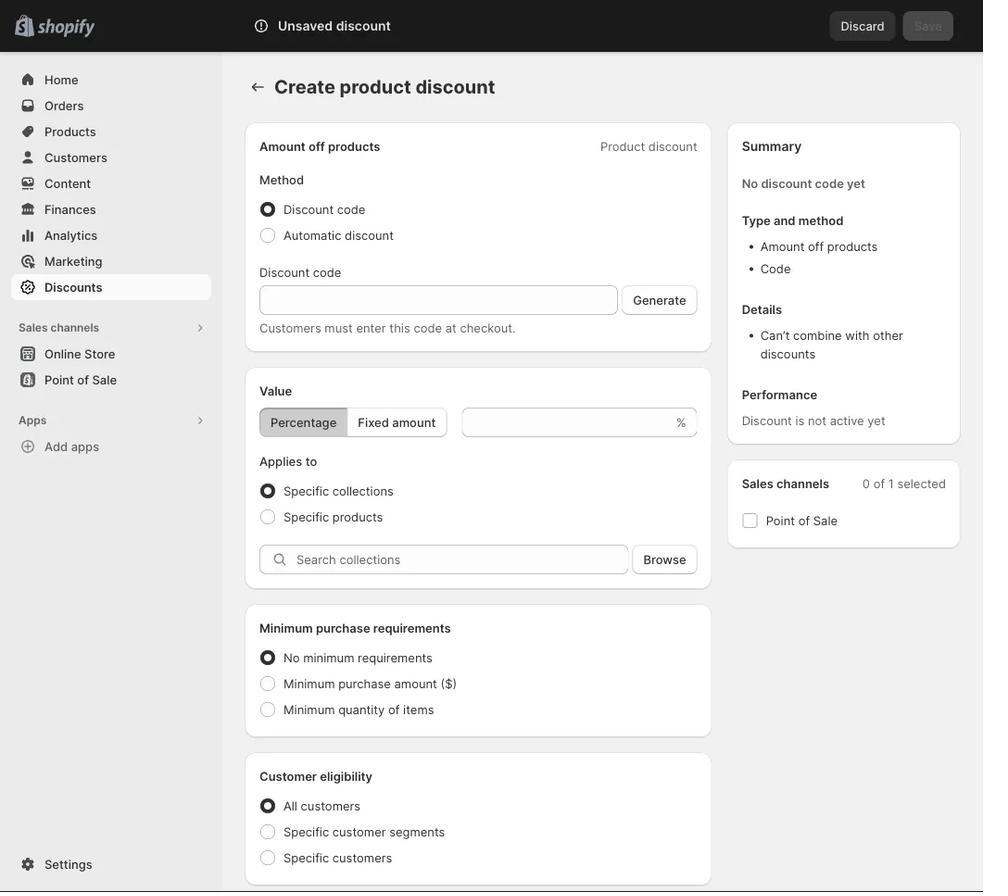 Task type: locate. For each thing, give the bounding box(es) containing it.
no up the type
[[742, 176, 758, 190]]

discount up 'and'
[[761, 176, 812, 190]]

sales channels button
[[11, 315, 211, 341]]

no discount code yet
[[742, 176, 865, 190]]

customers down products
[[44, 150, 107, 164]]

amount up code
[[760, 239, 805, 253]]

off for amount off products code
[[808, 239, 824, 253]]

unsaved discount
[[278, 18, 391, 34]]

point of sale inside button
[[44, 373, 117, 387]]

amount off products code
[[760, 239, 878, 276]]

all customers
[[284, 799, 361, 813]]

1 vertical spatial minimum
[[284, 676, 335, 691]]

discount right automatic
[[345, 228, 394, 242]]

enter
[[356, 321, 386, 335]]

marketing
[[44, 254, 102, 268]]

must
[[325, 321, 353, 335]]

yet
[[847, 176, 865, 190], [868, 413, 886, 428]]

specific collections
[[284, 484, 394, 498]]

0 vertical spatial customers
[[44, 150, 107, 164]]

add
[[44, 439, 68, 454]]

products for amount off products
[[328, 139, 380, 153]]

discount code down automatic
[[259, 265, 341, 279]]

channels
[[50, 321, 99, 335], [777, 476, 829, 491]]

customers for customers
[[44, 150, 107, 164]]

1 vertical spatial yet
[[868, 413, 886, 428]]

1 horizontal spatial no
[[742, 176, 758, 190]]

yet up amount off products code
[[847, 176, 865, 190]]

0 vertical spatial sale
[[92, 373, 117, 387]]

code
[[815, 176, 844, 190], [337, 202, 366, 216], [313, 265, 341, 279], [414, 321, 442, 335]]

customers down specific customer segments
[[332, 851, 392, 865]]

0 vertical spatial point of sale
[[44, 373, 117, 387]]

0 vertical spatial no
[[742, 176, 758, 190]]

customer
[[259, 769, 317, 783]]

1 horizontal spatial customers
[[259, 321, 321, 335]]

can't combine with other discounts
[[760, 328, 903, 361]]

sales channels down the is
[[742, 476, 829, 491]]

details
[[742, 302, 782, 316]]

fixed amount button
[[347, 408, 447, 437]]

1 horizontal spatial amount
[[760, 239, 805, 253]]

no
[[742, 176, 758, 190], [284, 651, 300, 665]]

specific
[[284, 484, 329, 498], [284, 510, 329, 524], [284, 825, 329, 839], [284, 851, 329, 865]]

discounts
[[44, 280, 102, 294]]

minimum up minimum
[[259, 621, 313, 635]]

specific customer segments
[[284, 825, 445, 839]]

sales up online
[[19, 321, 48, 335]]

1 vertical spatial discount code
[[259, 265, 341, 279]]

0 horizontal spatial no
[[284, 651, 300, 665]]

fixed amount
[[358, 415, 436, 430]]

discount right unsaved on the left top of the page
[[336, 18, 391, 34]]

channels up online store
[[50, 321, 99, 335]]

0 vertical spatial amount
[[392, 415, 436, 430]]

sales channels
[[19, 321, 99, 335], [742, 476, 829, 491]]

checkout.
[[460, 321, 516, 335]]

amount up items
[[394, 676, 437, 691]]

discount up automatic
[[284, 202, 334, 216]]

off down create
[[309, 139, 325, 153]]

specific for specific collections
[[284, 484, 329, 498]]

products for amount off products code
[[827, 239, 878, 253]]

products inside amount off products code
[[827, 239, 878, 253]]

3 specific from the top
[[284, 825, 329, 839]]

amount
[[392, 415, 436, 430], [394, 676, 437, 691]]

0 horizontal spatial sales
[[19, 321, 48, 335]]

is
[[795, 413, 805, 428]]

0 vertical spatial off
[[309, 139, 325, 153]]

discount for product discount
[[648, 139, 697, 153]]

0 horizontal spatial channels
[[50, 321, 99, 335]]

no left minimum
[[284, 651, 300, 665]]

code up method
[[815, 176, 844, 190]]

0 vertical spatial purchase
[[316, 621, 370, 635]]

specific for specific customers
[[284, 851, 329, 865]]

0 horizontal spatial point
[[44, 373, 74, 387]]

products link
[[11, 119, 211, 145]]

requirements
[[373, 621, 451, 635], [358, 651, 433, 665]]

add apps
[[44, 439, 99, 454]]

1 vertical spatial purchase
[[338, 676, 391, 691]]

1 vertical spatial no
[[284, 651, 300, 665]]

discount right product
[[648, 139, 697, 153]]

products
[[328, 139, 380, 153], [827, 239, 878, 253], [332, 510, 383, 524]]

0 vertical spatial discount
[[284, 202, 334, 216]]

1 vertical spatial discount
[[259, 265, 310, 279]]

0 vertical spatial customers
[[301, 799, 361, 813]]

requirements up no minimum requirements
[[373, 621, 451, 635]]

discount for unsaved discount
[[336, 18, 391, 34]]

sale inside button
[[92, 373, 117, 387]]

minimum for minimum quantity of items
[[284, 702, 335, 717]]

1 vertical spatial customers
[[332, 851, 392, 865]]

purchase up minimum
[[316, 621, 370, 635]]

0 vertical spatial products
[[328, 139, 380, 153]]

customers link
[[11, 145, 211, 171]]

fixed
[[358, 415, 389, 430]]

0 vertical spatial yet
[[847, 176, 865, 190]]

sale
[[92, 373, 117, 387], [813, 513, 838, 528]]

sales
[[19, 321, 48, 335], [742, 476, 774, 491]]

no for no minimum requirements
[[284, 651, 300, 665]]

2 vertical spatial minimum
[[284, 702, 335, 717]]

amount up method on the top left of page
[[259, 139, 306, 153]]

specific for specific products
[[284, 510, 329, 524]]

purchase up quantity
[[338, 676, 391, 691]]

online store
[[44, 347, 115, 361]]

discount down automatic
[[259, 265, 310, 279]]

yet right 'active'
[[868, 413, 886, 428]]

off inside amount off products code
[[808, 239, 824, 253]]

1 horizontal spatial channels
[[777, 476, 829, 491]]

minimum left quantity
[[284, 702, 335, 717]]

product
[[600, 139, 645, 153]]

0 vertical spatial sales channels
[[19, 321, 99, 335]]

1 horizontal spatial sale
[[813, 513, 838, 528]]

1 horizontal spatial point of sale
[[766, 513, 838, 528]]

1 vertical spatial sales
[[742, 476, 774, 491]]

discount code up automatic
[[284, 202, 366, 216]]

value
[[259, 384, 292, 398]]

method
[[259, 172, 304, 187]]

analytics link
[[11, 222, 211, 248]]

browse button
[[632, 545, 697, 575]]

1 vertical spatial products
[[827, 239, 878, 253]]

apps button
[[11, 408, 211, 434]]

1 horizontal spatial sales
[[742, 476, 774, 491]]

0 vertical spatial minimum
[[259, 621, 313, 635]]

discounts link
[[11, 274, 211, 300]]

0
[[863, 476, 870, 491]]

customers down "customer eligibility"
[[301, 799, 361, 813]]

requirements up minimum purchase amount ($)
[[358, 651, 433, 665]]

type and method
[[742, 213, 844, 227]]

0 horizontal spatial sales channels
[[19, 321, 99, 335]]

code down automatic discount
[[313, 265, 341, 279]]

0 vertical spatial amount
[[259, 139, 306, 153]]

1 vertical spatial amount
[[760, 239, 805, 253]]

amount right fixed on the left of page
[[392, 415, 436, 430]]

and
[[774, 213, 796, 227]]

0 horizontal spatial yet
[[847, 176, 865, 190]]

customers left the must
[[259, 321, 321, 335]]

of inside button
[[77, 373, 89, 387]]

discount down performance
[[742, 413, 792, 428]]

point of sale
[[44, 373, 117, 387], [766, 513, 838, 528]]

customers
[[44, 150, 107, 164], [259, 321, 321, 335]]

1 horizontal spatial sales channels
[[742, 476, 829, 491]]

discount
[[284, 202, 334, 216], [259, 265, 310, 279], [742, 413, 792, 428]]

4 specific from the top
[[284, 851, 329, 865]]

1 vertical spatial sale
[[813, 513, 838, 528]]

analytics
[[44, 228, 98, 242]]

sales down discount is not active yet
[[742, 476, 774, 491]]

0 vertical spatial channels
[[50, 321, 99, 335]]

0 vertical spatial requirements
[[373, 621, 451, 635]]

browse
[[644, 552, 686, 567]]

products down the product
[[328, 139, 380, 153]]

save button
[[903, 11, 954, 41]]

minimum for minimum purchase amount ($)
[[284, 676, 335, 691]]

search button
[[223, 11, 760, 41]]

1 vertical spatial amount
[[394, 676, 437, 691]]

1 vertical spatial customers
[[259, 321, 321, 335]]

minimum down minimum
[[284, 676, 335, 691]]

0 of 1 selected
[[863, 476, 946, 491]]

online store button
[[0, 341, 222, 367]]

of
[[77, 373, 89, 387], [873, 476, 885, 491], [798, 513, 810, 528], [388, 702, 400, 717]]

0 horizontal spatial sale
[[92, 373, 117, 387]]

off down method
[[808, 239, 824, 253]]

create product discount
[[274, 76, 495, 98]]

0 vertical spatial point
[[44, 373, 74, 387]]

customers
[[301, 799, 361, 813], [332, 851, 392, 865]]

search
[[253, 19, 293, 33]]

0 horizontal spatial customers
[[44, 150, 107, 164]]

sales channels up online
[[19, 321, 99, 335]]

1 horizontal spatial off
[[808, 239, 824, 253]]

percentage button
[[259, 408, 348, 437]]

marketing link
[[11, 248, 211, 274]]

minimum
[[259, 621, 313, 635], [284, 676, 335, 691], [284, 702, 335, 717]]

performance
[[742, 387, 817, 402]]

0 horizontal spatial off
[[309, 139, 325, 153]]

minimum purchase amount ($)
[[284, 676, 457, 691]]

1 vertical spatial point
[[766, 513, 795, 528]]

amount inside amount off products code
[[760, 239, 805, 253]]

2 specific from the top
[[284, 510, 329, 524]]

discount for automatic discount
[[345, 228, 394, 242]]

with
[[845, 328, 870, 342]]

amount for amount off products code
[[760, 239, 805, 253]]

content link
[[11, 171, 211, 196]]

1 vertical spatial requirements
[[358, 651, 433, 665]]

0 vertical spatial sales
[[19, 321, 48, 335]]

0 horizontal spatial amount
[[259, 139, 306, 153]]

finances link
[[11, 196, 211, 222]]

code
[[760, 261, 791, 276]]

1 specific from the top
[[284, 484, 329, 498]]

channels down the is
[[777, 476, 829, 491]]

1 vertical spatial off
[[808, 239, 824, 253]]

customers must enter this code at checkout.
[[259, 321, 516, 335]]

0 horizontal spatial point of sale
[[44, 373, 117, 387]]

eligibility
[[320, 769, 373, 783]]

($)
[[441, 676, 457, 691]]

specific for specific customer segments
[[284, 825, 329, 839]]

products down method
[[827, 239, 878, 253]]

products down collections
[[332, 510, 383, 524]]



Task type: vqa. For each thing, say whether or not it's contained in the screenshot.
Shipping within the "link"
no



Task type: describe. For each thing, give the bounding box(es) containing it.
purchase for requirements
[[316, 621, 370, 635]]

selected
[[897, 476, 946, 491]]

amount off products
[[259, 139, 380, 153]]

products
[[44, 124, 96, 139]]

customers for specific customers
[[332, 851, 392, 865]]

1 horizontal spatial point
[[766, 513, 795, 528]]

to
[[305, 454, 317, 468]]

percentage
[[271, 415, 337, 430]]

method
[[799, 213, 844, 227]]

minimum for minimum purchase requirements
[[259, 621, 313, 635]]

Search collections text field
[[297, 545, 629, 575]]

generate
[[633, 293, 686, 307]]

customer
[[332, 825, 386, 839]]

point inside button
[[44, 373, 74, 387]]

off for amount off products
[[309, 139, 325, 153]]

customer eligibility
[[259, 769, 373, 783]]

active
[[830, 413, 864, 428]]

other
[[873, 328, 903, 342]]

this
[[389, 321, 410, 335]]

discount for no discount code yet
[[761, 176, 812, 190]]

save
[[914, 19, 942, 33]]

automatic discount
[[284, 228, 394, 242]]

channels inside sales channels button
[[50, 321, 99, 335]]

code left the at
[[414, 321, 442, 335]]

apps
[[71, 439, 99, 454]]

specific customers
[[284, 851, 392, 865]]

specific products
[[284, 510, 383, 524]]

code up automatic discount
[[337, 202, 366, 216]]

settings link
[[11, 852, 211, 878]]

minimum
[[303, 651, 354, 665]]

requirements for no minimum requirements
[[358, 651, 433, 665]]

2 vertical spatial products
[[332, 510, 383, 524]]

discount is not active yet
[[742, 413, 886, 428]]

settings
[[44, 857, 92, 872]]

finances
[[44, 202, 96, 216]]

sales inside sales channels button
[[19, 321, 48, 335]]

amount for amount off products
[[259, 139, 306, 153]]

sales channels inside button
[[19, 321, 99, 335]]

combine
[[793, 328, 842, 342]]

discounts
[[760, 347, 816, 361]]

1 horizontal spatial yet
[[868, 413, 886, 428]]

segments
[[389, 825, 445, 839]]

all
[[284, 799, 297, 813]]

amount inside button
[[392, 415, 436, 430]]

home link
[[11, 67, 211, 93]]

create
[[274, 76, 335, 98]]

summary
[[742, 139, 802, 154]]

no for no discount code yet
[[742, 176, 758, 190]]

can't
[[760, 328, 790, 342]]

automatic
[[284, 228, 341, 242]]

1
[[888, 476, 894, 491]]

discount down the search button at the top of page
[[415, 76, 495, 98]]

minimum purchase requirements
[[259, 621, 451, 635]]

add apps button
[[11, 434, 211, 460]]

unsaved
[[278, 18, 333, 34]]

1 vertical spatial sales channels
[[742, 476, 829, 491]]

shopify image
[[37, 19, 95, 38]]

minimum quantity of items
[[284, 702, 434, 717]]

items
[[403, 702, 434, 717]]

orders
[[44, 98, 84, 113]]

orders link
[[11, 93, 211, 119]]

generate button
[[622, 285, 697, 315]]

home
[[44, 72, 78, 87]]

1 vertical spatial channels
[[777, 476, 829, 491]]

collections
[[332, 484, 394, 498]]

customers for customers must enter this code at checkout.
[[259, 321, 321, 335]]

discard button
[[830, 11, 896, 41]]

1 vertical spatial point of sale
[[766, 513, 838, 528]]

not
[[808, 413, 827, 428]]

type
[[742, 213, 771, 227]]

content
[[44, 176, 91, 190]]

purchase for amount
[[338, 676, 391, 691]]

2 vertical spatial discount
[[742, 413, 792, 428]]

point of sale button
[[0, 367, 222, 393]]

Discount code text field
[[259, 285, 618, 315]]

discard
[[841, 19, 885, 33]]

applies to
[[259, 454, 317, 468]]

applies
[[259, 454, 302, 468]]

customers for all customers
[[301, 799, 361, 813]]

store
[[84, 347, 115, 361]]

online
[[44, 347, 81, 361]]

product discount
[[600, 139, 697, 153]]

at
[[445, 321, 457, 335]]

apps
[[19, 414, 47, 427]]

0 vertical spatial discount code
[[284, 202, 366, 216]]

requirements for minimum purchase requirements
[[373, 621, 451, 635]]



